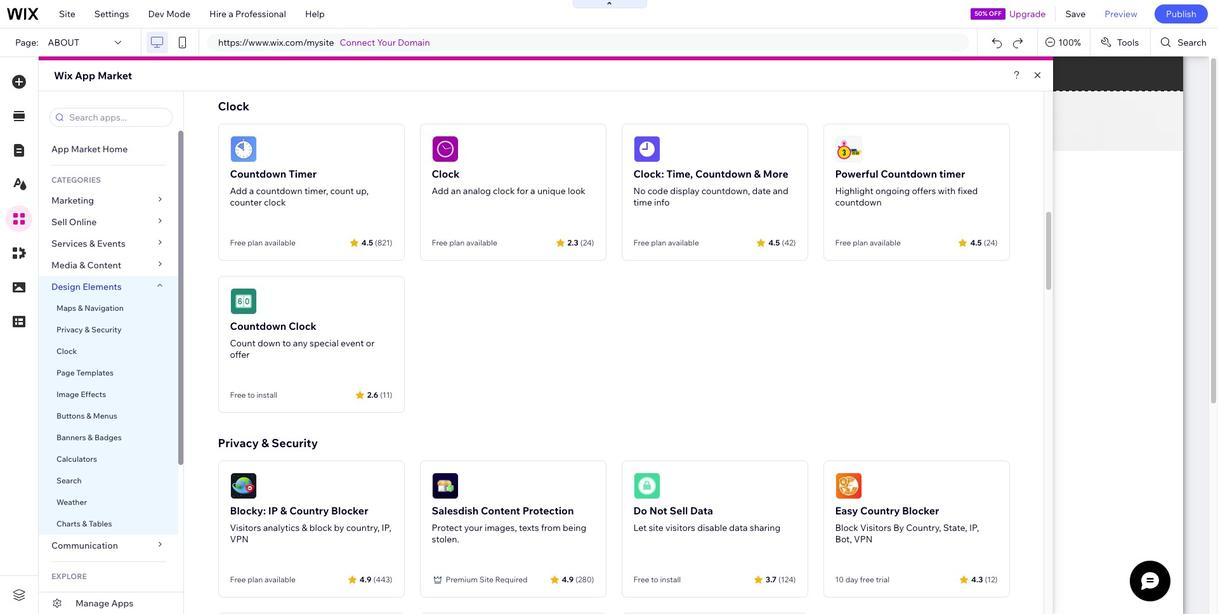 Task type: vqa. For each thing, say whether or not it's contained in the screenshot.


Task type: describe. For each thing, give the bounding box(es) containing it.
data
[[729, 522, 748, 534]]

(11)
[[380, 390, 393, 400]]

hire a professional
[[209, 8, 286, 20]]

effects
[[81, 390, 106, 399]]

free to install for count
[[230, 390, 278, 400]]

search link
[[39, 470, 178, 492]]

content inside salesdish content protection protect your images, texts from being stolen.
[[481, 505, 520, 517]]

countdown timer logo image
[[230, 136, 257, 162]]

time
[[634, 197, 652, 208]]

protection
[[523, 505, 574, 517]]

countdown inside countdown timer add a countdown timer, count up, counter clock
[[230, 168, 286, 180]]

countdown inside the clock: time, countdown & more no code display countdown, date and time info
[[696, 168, 752, 180]]

& inside privacy & security link
[[85, 325, 90, 334]]

clock inside countdown timer add a countdown timer, count up, counter clock
[[264, 197, 286, 208]]

easy
[[836, 505, 858, 517]]

privacy & security inside sidebar element
[[56, 325, 122, 334]]

sell online
[[51, 216, 97, 228]]

add inside 'clock add an analog clock for a unique look'
[[432, 185, 449, 197]]

wix app market
[[54, 69, 132, 82]]

navigation
[[85, 303, 124, 313]]

timer
[[289, 168, 317, 180]]

maps
[[56, 303, 76, 313]]

country inside easy country blocker block visitors by country, state, ip, bot, vpn
[[861, 505, 900, 517]]

ip, inside blocky: ip & country blocker visitors analytics & block by country, ip, vpn
[[382, 522, 391, 534]]

available for ip
[[265, 575, 296, 585]]

to for countdown
[[248, 390, 255, 400]]

(821)
[[375, 238, 393, 247]]

time,
[[667, 168, 693, 180]]

templates
[[76, 368, 114, 378]]

50%
[[975, 10, 988, 18]]

search button
[[1151, 29, 1219, 56]]

0 vertical spatial market
[[98, 69, 132, 82]]

counter
[[230, 197, 262, 208]]

manage
[[76, 598, 109, 609]]

sell inside sidebar element
[[51, 216, 67, 228]]

clock up countdown timer logo
[[218, 99, 249, 114]]

0 vertical spatial site
[[59, 8, 75, 20]]

easy country blocker logo image
[[836, 473, 862, 499]]

your
[[377, 37, 396, 48]]

add inside countdown timer add a countdown timer, count up, counter clock
[[230, 185, 247, 197]]

banners & badges link
[[39, 427, 178, 449]]

& inside services & events link
[[89, 238, 95, 249]]

count
[[230, 338, 256, 349]]

& inside buttons & menus link
[[86, 411, 91, 421]]

app inside sidebar element
[[51, 143, 69, 155]]

offers
[[912, 185, 936, 197]]

free plan available for time,
[[634, 238, 699, 248]]

free for do not sell data
[[634, 575, 650, 585]]

clock inside sidebar element
[[56, 347, 77, 356]]

team
[[51, 592, 74, 603]]

visitors inside easy country blocker block visitors by country, state, ip, bot, vpn
[[861, 522, 892, 534]]

events
[[97, 238, 126, 249]]

app market home link
[[39, 138, 178, 160]]

required
[[495, 575, 528, 585]]

4.5 (821)
[[362, 238, 393, 247]]

sell online link
[[39, 211, 178, 233]]

(42)
[[782, 238, 796, 247]]

dev
[[148, 8, 164, 20]]

Search apps... field
[[65, 109, 168, 126]]

free for clock: time, countdown & more
[[634, 238, 650, 248]]

offer
[[230, 349, 250, 360]]

publish
[[1166, 8, 1197, 20]]

vpn inside easy country blocker block visitors by country, state, ip, bot, vpn
[[854, 534, 873, 545]]

0 horizontal spatial a
[[229, 8, 233, 20]]

upgrade
[[1010, 8, 1046, 20]]

charts
[[56, 519, 80, 529]]

(280)
[[576, 575, 594, 584]]

tables
[[89, 519, 112, 529]]

mode
[[166, 8, 190, 20]]

https://www.wix.com/mysite connect your domain
[[218, 37, 430, 48]]

4.9 for blocky: ip & country blocker
[[360, 575, 372, 584]]

ongoing
[[876, 185, 910, 197]]

countdown inside powerful countdown timer highlight ongoing offers with fixed countdown
[[881, 168, 937, 180]]

by
[[894, 522, 904, 534]]

50% off
[[975, 10, 1002, 18]]

free for countdown clock
[[230, 390, 246, 400]]

2.6
[[367, 390, 378, 400]]

bot,
[[836, 534, 852, 545]]

free plan available for ip
[[230, 575, 296, 585]]

block
[[836, 522, 859, 534]]

design
[[51, 281, 81, 293]]

maps & navigation link
[[39, 298, 178, 319]]

a inside countdown timer add a countdown timer, count up, counter clock
[[249, 185, 254, 197]]

clock: time, countdown & more no code display countdown, date and time info
[[634, 168, 789, 208]]

connect
[[340, 37, 375, 48]]

& inside the maps & navigation link
[[78, 303, 83, 313]]

a inside 'clock add an analog clock for a unique look'
[[531, 185, 535, 197]]

date
[[752, 185, 771, 197]]

4.9 (443)
[[360, 575, 393, 584]]

& inside media & content link
[[79, 260, 85, 271]]

country inside blocky: ip & country blocker visitors analytics & block by country, ip, vpn
[[289, 505, 329, 517]]

stolen.
[[432, 534, 459, 545]]

badges
[[94, 433, 122, 442]]

special
[[310, 338, 339, 349]]

0 vertical spatial app
[[75, 69, 95, 82]]

& inside 'banners & badges' link
[[88, 433, 93, 442]]

countdown inside countdown clock count down to any special event or offer
[[230, 320, 286, 333]]

countdown clock logo image
[[230, 288, 257, 315]]

settings
[[94, 8, 129, 20]]

let
[[634, 522, 647, 534]]

premium
[[446, 575, 478, 585]]

highlight
[[836, 185, 874, 197]]

count
[[330, 185, 354, 197]]

weather link
[[39, 492, 178, 513]]

salesdish content protection logo image
[[432, 473, 459, 499]]

data
[[691, 505, 713, 517]]

dev mode
[[148, 8, 190, 20]]

available for add
[[466, 238, 497, 248]]

design elements link
[[39, 276, 178, 298]]

image effects
[[56, 390, 106, 399]]

blocky: ip & country blocker visitors analytics & block by country, ip, vpn
[[230, 505, 391, 545]]

texts
[[519, 522, 539, 534]]

manage apps
[[76, 598, 133, 609]]

plan for countdown
[[853, 238, 868, 248]]

look
[[568, 185, 586, 197]]

available for timer
[[265, 238, 296, 248]]

do not sell data let site visitors disable data sharing
[[634, 505, 781, 534]]

vpn inside blocky: ip & country blocker visitors analytics & block by country, ip, vpn
[[230, 534, 249, 545]]

clock inside 'clock add an analog clock for a unique look'
[[493, 185, 515, 197]]

publish button
[[1155, 4, 1208, 23]]

categories
[[51, 175, 101, 185]]

save
[[1066, 8, 1086, 20]]

visitors
[[666, 522, 696, 534]]

2.3 (24)
[[568, 238, 594, 247]]

clock add an analog clock for a unique look
[[432, 168, 586, 197]]

& inside the clock: time, countdown & more no code display countdown, date and time info
[[754, 168, 761, 180]]

4.9 (280)
[[562, 575, 594, 584]]

3.7 (124)
[[766, 575, 796, 584]]

clock inside 'clock add an analog clock for a unique look'
[[432, 168, 460, 180]]

save button
[[1056, 0, 1096, 28]]

install for sell
[[660, 575, 681, 585]]



Task type: locate. For each thing, give the bounding box(es) containing it.
4.5 for powerful countdown timer
[[971, 238, 982, 247]]

1 horizontal spatial (24)
[[984, 238, 998, 247]]

a
[[229, 8, 233, 20], [249, 185, 254, 197], [531, 185, 535, 197]]

3 4.5 from the left
[[971, 238, 982, 247]]

up,
[[356, 185, 369, 197]]

image
[[56, 390, 79, 399]]

site
[[649, 522, 664, 534]]

0 horizontal spatial privacy & security
[[56, 325, 122, 334]]

tools button
[[1091, 29, 1151, 56]]

clock up the an
[[432, 168, 460, 180]]

search down publish
[[1178, 37, 1207, 48]]

media & content
[[51, 260, 121, 271]]

countdown down the powerful
[[836, 197, 882, 208]]

0 horizontal spatial ip,
[[382, 522, 391, 534]]

2 ip, from the left
[[970, 522, 979, 534]]

1 horizontal spatial 4.9
[[562, 575, 574, 584]]

visitors left by
[[861, 522, 892, 534]]

protect
[[432, 522, 462, 534]]

0 horizontal spatial countdown
[[256, 185, 303, 197]]

4.5 left (42)
[[769, 238, 780, 247]]

0 horizontal spatial app
[[51, 143, 69, 155]]

content inside sidebar element
[[87, 260, 121, 271]]

market left home at the top left of page
[[71, 143, 101, 155]]

0 vertical spatial content
[[87, 260, 121, 271]]

vpn down blocky:
[[230, 534, 249, 545]]

privacy & security link
[[39, 319, 178, 341]]

1 vpn from the left
[[230, 534, 249, 545]]

1 horizontal spatial 4.5
[[769, 238, 780, 247]]

clock
[[493, 185, 515, 197], [264, 197, 286, 208]]

1 horizontal spatial security
[[272, 436, 318, 451]]

1 vertical spatial market
[[71, 143, 101, 155]]

clock link
[[39, 341, 178, 362]]

privacy & security down maps & navigation at left
[[56, 325, 122, 334]]

0 vertical spatial privacy & security
[[56, 325, 122, 334]]

4.3
[[972, 575, 983, 584]]

1 blocker from the left
[[331, 505, 368, 517]]

blocker up country,
[[903, 505, 940, 517]]

0 horizontal spatial 4.9
[[360, 575, 372, 584]]

install for count
[[257, 390, 278, 400]]

team picks
[[51, 592, 98, 603]]

buttons & menus
[[56, 411, 117, 421]]

install down down
[[257, 390, 278, 400]]

0 vertical spatial to
[[283, 338, 291, 349]]

(443)
[[373, 575, 393, 584]]

0 horizontal spatial blocker
[[331, 505, 368, 517]]

1 horizontal spatial privacy & security
[[218, 436, 318, 451]]

1 horizontal spatial vpn
[[854, 534, 873, 545]]

privacy & security up blocky: ip & country blocker logo
[[218, 436, 318, 451]]

(24) for an
[[581, 238, 594, 247]]

clock up page
[[56, 347, 77, 356]]

free for blocky: ip & country blocker
[[230, 575, 246, 585]]

2 add from the left
[[432, 185, 449, 197]]

4.9
[[360, 575, 372, 584], [562, 575, 574, 584]]

vpn right bot,
[[854, 534, 873, 545]]

tools
[[1118, 37, 1139, 48]]

ip, inside easy country blocker block visitors by country, state, ip, bot, vpn
[[970, 522, 979, 534]]

security
[[91, 325, 122, 334], [272, 436, 318, 451]]

sell left online
[[51, 216, 67, 228]]

0 horizontal spatial search
[[56, 476, 82, 486]]

powerful countdown timer highlight ongoing offers with fixed countdown
[[836, 168, 978, 208]]

4.5 left (821)
[[362, 238, 373, 247]]

to
[[283, 338, 291, 349], [248, 390, 255, 400], [651, 575, 659, 585]]

sidebar element
[[39, 91, 184, 614]]

elements
[[83, 281, 122, 293]]

1 horizontal spatial clock
[[493, 185, 515, 197]]

search inside button
[[1178, 37, 1207, 48]]

app
[[75, 69, 95, 82], [51, 143, 69, 155]]

premium site required
[[446, 575, 528, 585]]

market up search apps... field
[[98, 69, 132, 82]]

manage apps link
[[39, 593, 183, 614]]

1 vertical spatial site
[[480, 575, 494, 585]]

free to install down the site
[[634, 575, 681, 585]]

1 4.5 from the left
[[362, 238, 373, 247]]

2 vertical spatial to
[[651, 575, 659, 585]]

blocker inside easy country blocker block visitors by country, state, ip, bot, vpn
[[903, 505, 940, 517]]

clock up any
[[289, 320, 317, 333]]

or
[[366, 338, 375, 349]]

clock logo image
[[432, 136, 459, 162]]

app right wix
[[75, 69, 95, 82]]

sell inside do not sell data let site visitors disable data sharing
[[670, 505, 688, 517]]

services & events link
[[39, 233, 178, 254]]

1 vertical spatial sell
[[670, 505, 688, 517]]

1 ip, from the left
[[382, 522, 391, 534]]

clock: time, countdown & more logo image
[[634, 136, 660, 162]]

0 vertical spatial install
[[257, 390, 278, 400]]

content up elements
[[87, 260, 121, 271]]

1 horizontal spatial free to install
[[634, 575, 681, 585]]

0 horizontal spatial clock
[[264, 197, 286, 208]]

ip, right "country,"
[[382, 522, 391, 534]]

4.9 for salesdish content protection
[[562, 575, 574, 584]]

0 horizontal spatial content
[[87, 260, 121, 271]]

(24) for timer
[[984, 238, 998, 247]]

0 horizontal spatial security
[[91, 325, 122, 334]]

search inside sidebar element
[[56, 476, 82, 486]]

free plan available down "highlight"
[[836, 238, 901, 248]]

countdown up offers
[[881, 168, 937, 180]]

& inside charts & tables link
[[82, 519, 87, 529]]

add left the an
[[432, 185, 449, 197]]

countdown clock count down to any special event or offer
[[230, 320, 375, 360]]

(124)
[[779, 575, 796, 584]]

1 vertical spatial security
[[272, 436, 318, 451]]

plan for time,
[[651, 238, 667, 248]]

sell up visitors
[[670, 505, 688, 517]]

1 horizontal spatial privacy
[[218, 436, 259, 451]]

countdown timer add a countdown timer, count up, counter clock
[[230, 168, 369, 208]]

to inside countdown clock count down to any special event or offer
[[283, 338, 291, 349]]

0 horizontal spatial vpn
[[230, 534, 249, 545]]

domain
[[398, 37, 430, 48]]

4.5 for clock: time, countdown & more
[[769, 238, 780, 247]]

1 vertical spatial privacy & security
[[218, 436, 318, 451]]

communication
[[51, 540, 120, 552]]

4.5 for countdown timer
[[362, 238, 373, 247]]

blocker up by
[[331, 505, 368, 517]]

to down the site
[[651, 575, 659, 585]]

clock
[[218, 99, 249, 114], [432, 168, 460, 180], [289, 320, 317, 333], [56, 347, 77, 356]]

4.9 left (443)
[[360, 575, 372, 584]]

clock left for
[[493, 185, 515, 197]]

page
[[56, 368, 75, 378]]

1 vertical spatial search
[[56, 476, 82, 486]]

explore
[[51, 572, 87, 581]]

for
[[517, 185, 529, 197]]

plan
[[248, 238, 263, 248], [449, 238, 465, 248], [651, 238, 667, 248], [853, 238, 868, 248], [248, 575, 263, 585]]

fixed
[[958, 185, 978, 197]]

to for do
[[651, 575, 659, 585]]

available down "analytics"
[[265, 575, 296, 585]]

country up 'block'
[[289, 505, 329, 517]]

0 horizontal spatial (24)
[[581, 238, 594, 247]]

content
[[87, 260, 121, 271], [481, 505, 520, 517]]

plan for ip
[[248, 575, 263, 585]]

visitors inside blocky: ip & country blocker visitors analytics & block by country, ip, vpn
[[230, 522, 261, 534]]

100% button
[[1038, 29, 1090, 56]]

1 horizontal spatial countdown
[[836, 197, 882, 208]]

countdown down timer
[[256, 185, 303, 197]]

0 horizontal spatial 4.5
[[362, 238, 373, 247]]

hire
[[209, 8, 227, 20]]

team picks link
[[39, 586, 178, 608]]

countdown inside countdown timer add a countdown timer, count up, counter clock
[[256, 185, 303, 197]]

2 blocker from the left
[[903, 505, 940, 517]]

blocker inside blocky: ip & country blocker visitors analytics & block by country, ip, vpn
[[331, 505, 368, 517]]

1 horizontal spatial blocker
[[903, 505, 940, 517]]

app market home
[[51, 143, 128, 155]]

free plan available down info
[[634, 238, 699, 248]]

2 vpn from the left
[[854, 534, 873, 545]]

banners
[[56, 433, 86, 442]]

4.9 left (280)
[[562, 575, 574, 584]]

1 horizontal spatial app
[[75, 69, 95, 82]]

sharing
[[750, 522, 781, 534]]

security inside sidebar element
[[91, 325, 122, 334]]

marketing link
[[39, 190, 178, 211]]

1 vertical spatial to
[[248, 390, 255, 400]]

0 horizontal spatial privacy
[[56, 325, 83, 334]]

4.5 down fixed at the right top of page
[[971, 238, 982, 247]]

being
[[563, 522, 587, 534]]

0 horizontal spatial country
[[289, 505, 329, 517]]

services & events
[[51, 238, 126, 249]]

2 horizontal spatial 4.5
[[971, 238, 982, 247]]

preview button
[[1096, 0, 1147, 28]]

1 add from the left
[[230, 185, 247, 197]]

market inside app market home link
[[71, 143, 101, 155]]

free plan available down counter
[[230, 238, 296, 248]]

1 horizontal spatial ip,
[[970, 522, 979, 534]]

2 4.9 from the left
[[562, 575, 574, 584]]

content up images,
[[481, 505, 520, 517]]

free plan available for add
[[432, 238, 497, 248]]

picks
[[76, 592, 98, 603]]

an
[[451, 185, 461, 197]]

0 horizontal spatial sell
[[51, 216, 67, 228]]

privacy inside privacy & security link
[[56, 325, 83, 334]]

available
[[265, 238, 296, 248], [466, 238, 497, 248], [668, 238, 699, 248], [870, 238, 901, 248], [265, 575, 296, 585]]

plan for add
[[449, 238, 465, 248]]

1 vertical spatial install
[[660, 575, 681, 585]]

available down analog
[[466, 238, 497, 248]]

install down visitors
[[660, 575, 681, 585]]

countdown inside powerful countdown timer highlight ongoing offers with fixed countdown
[[836, 197, 882, 208]]

0 vertical spatial security
[[91, 325, 122, 334]]

available down ongoing
[[870, 238, 901, 248]]

online
[[69, 216, 97, 228]]

1 (24) from the left
[[581, 238, 594, 247]]

country up by
[[861, 505, 900, 517]]

0 horizontal spatial free to install
[[230, 390, 278, 400]]

app up the categories
[[51, 143, 69, 155]]

about
[[48, 37, 79, 48]]

4.5 (42)
[[769, 238, 796, 247]]

3.7
[[766, 575, 777, 584]]

(12)
[[985, 575, 998, 584]]

images,
[[485, 522, 517, 534]]

your
[[464, 522, 483, 534]]

with
[[938, 185, 956, 197]]

site up the about
[[59, 8, 75, 20]]

clock right counter
[[264, 197, 286, 208]]

2 (24) from the left
[[984, 238, 998, 247]]

preview
[[1105, 8, 1138, 20]]

2 4.5 from the left
[[769, 238, 780, 247]]

0 horizontal spatial add
[[230, 185, 247, 197]]

page templates
[[56, 368, 115, 378]]

free to install for sell
[[634, 575, 681, 585]]

free for powerful countdown timer
[[836, 238, 851, 248]]

available down info
[[668, 238, 699, 248]]

1 horizontal spatial content
[[481, 505, 520, 517]]

more
[[763, 168, 789, 180]]

2.3
[[568, 238, 579, 247]]

1 horizontal spatial a
[[249, 185, 254, 197]]

1 vertical spatial content
[[481, 505, 520, 517]]

powerful
[[836, 168, 879, 180]]

1 horizontal spatial sell
[[670, 505, 688, 517]]

no
[[634, 185, 646, 197]]

1 horizontal spatial site
[[480, 575, 494, 585]]

2 country from the left
[[861, 505, 900, 517]]

help
[[305, 8, 325, 20]]

available for countdown
[[870, 238, 901, 248]]

unique
[[537, 185, 566, 197]]

clock inside countdown clock count down to any special event or offer
[[289, 320, 317, 333]]

free plan available for countdown
[[836, 238, 901, 248]]

info
[[654, 197, 670, 208]]

2 horizontal spatial a
[[531, 185, 535, 197]]

privacy up blocky: ip & country blocker logo
[[218, 436, 259, 451]]

privacy down "maps"
[[56, 325, 83, 334]]

0 vertical spatial privacy
[[56, 325, 83, 334]]

free to install down offer
[[230, 390, 278, 400]]

do not sell data  logo image
[[634, 473, 660, 499]]

countdown down countdown timer logo
[[230, 168, 286, 180]]

from
[[541, 522, 561, 534]]

1 vertical spatial privacy
[[218, 436, 259, 451]]

blocky: ip & country blocker logo image
[[230, 473, 257, 499]]

10
[[836, 575, 844, 585]]

free plan available down the an
[[432, 238, 497, 248]]

0 horizontal spatial visitors
[[230, 522, 261, 534]]

1 horizontal spatial country
[[861, 505, 900, 517]]

visitors
[[230, 522, 261, 534], [861, 522, 892, 534]]

powerful countdown timer logo image
[[836, 136, 862, 162]]

1 vertical spatial app
[[51, 143, 69, 155]]

https://www.wix.com/mysite
[[218, 37, 334, 48]]

add down countdown timer logo
[[230, 185, 247, 197]]

apps
[[111, 598, 133, 609]]

to down offer
[[248, 390, 255, 400]]

0 vertical spatial sell
[[51, 216, 67, 228]]

1 vertical spatial free to install
[[634, 575, 681, 585]]

1 4.9 from the left
[[360, 575, 372, 584]]

image effects link
[[39, 384, 178, 406]]

1 visitors from the left
[[230, 522, 261, 534]]

1 horizontal spatial search
[[1178, 37, 1207, 48]]

2 horizontal spatial to
[[651, 575, 659, 585]]

a right for
[[531, 185, 535, 197]]

0 horizontal spatial site
[[59, 8, 75, 20]]

free for clock
[[432, 238, 448, 248]]

privacy & security
[[56, 325, 122, 334], [218, 436, 318, 451]]

0 horizontal spatial install
[[257, 390, 278, 400]]

media
[[51, 260, 77, 271]]

visitors down blocky:
[[230, 522, 261, 534]]

clock:
[[634, 168, 664, 180]]

to left any
[[283, 338, 291, 349]]

a right hire
[[229, 8, 233, 20]]

1 horizontal spatial to
[[283, 338, 291, 349]]

free plan available down "analytics"
[[230, 575, 296, 585]]

free plan available for timer
[[230, 238, 296, 248]]

countdown up down
[[230, 320, 286, 333]]

1 horizontal spatial add
[[432, 185, 449, 197]]

weather
[[56, 498, 87, 507]]

countdown up countdown,
[[696, 168, 752, 180]]

plan for timer
[[248, 238, 263, 248]]

a down countdown timer logo
[[249, 185, 254, 197]]

1 horizontal spatial install
[[660, 575, 681, 585]]

site right premium
[[480, 575, 494, 585]]

0 vertical spatial free to install
[[230, 390, 278, 400]]

0 horizontal spatial to
[[248, 390, 255, 400]]

available down countdown timer add a countdown timer, count up, counter clock
[[265, 238, 296, 248]]

calculators
[[56, 454, 97, 464]]

1 horizontal spatial visitors
[[861, 522, 892, 534]]

2 visitors from the left
[[861, 522, 892, 534]]

1 country from the left
[[289, 505, 329, 517]]

search
[[1178, 37, 1207, 48], [56, 476, 82, 486]]

free for countdown timer
[[230, 238, 246, 248]]

and
[[773, 185, 789, 197]]

ip, right state,
[[970, 522, 979, 534]]

available for time,
[[668, 238, 699, 248]]

0 vertical spatial search
[[1178, 37, 1207, 48]]

search up weather
[[56, 476, 82, 486]]

timer,
[[305, 185, 328, 197]]



